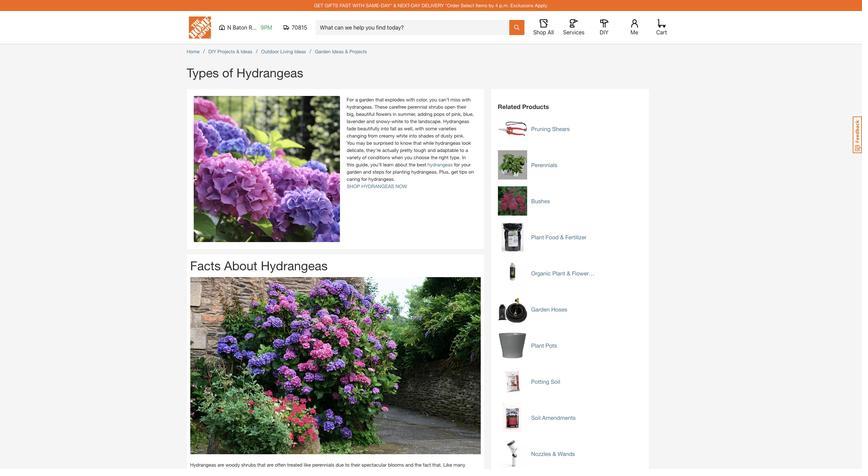 Task type: locate. For each thing, give the bounding box(es) containing it.
outdoor
[[261, 49, 279, 54]]

perennials link
[[532, 162, 558, 169]]

their up pink,
[[457, 104, 467, 110]]

plant left pots
[[532, 343, 544, 349]]

2 are from the left
[[267, 462, 274, 468]]

hydrangeas down woody
[[237, 470, 262, 470]]

with right miss
[[462, 97, 471, 103]]

0 vertical spatial their
[[457, 104, 467, 110]]

are left woody
[[218, 462, 224, 468]]

like
[[444, 462, 452, 468]]

0 vertical spatial you
[[430, 97, 438, 103]]

What can we help you find today? search field
[[320, 20, 509, 35]]

1 vertical spatial caring
[[215, 470, 228, 470]]

white down as
[[396, 133, 408, 139]]

you down pretty on the left of the page
[[405, 155, 413, 160]]

0 vertical spatial plant
[[532, 234, 544, 241]]

hydrangeas
[[237, 65, 303, 80], [443, 118, 469, 124], [261, 259, 328, 273], [190, 462, 216, 468], [346, 470, 372, 470]]

of up guide,
[[362, 155, 367, 160]]

2 horizontal spatial with
[[462, 97, 471, 103]]

0 vertical spatial shrubs
[[429, 104, 444, 110]]

0 vertical spatial in
[[393, 111, 397, 117]]

shop all
[[534, 29, 554, 35]]

and down fact
[[426, 470, 435, 470]]

0 horizontal spatial are
[[218, 462, 224, 468]]

you inside you may be surprised to know that while hydrangeas look delicate, they're actually pretty tough and adaptable to a variety of conditions when you choose the right type. in this guide, you'll learn about the best
[[405, 155, 413, 160]]

1 horizontal spatial shrubs
[[429, 104, 444, 110]]

services button
[[563, 19, 585, 36]]

diy inside button
[[600, 29, 609, 35]]

and inside for your garden and steps for planting hydrangeas. plus, get tips on caring for hydrangeas.
[[363, 169, 371, 175]]

exclusions
[[511, 2, 534, 8]]

with
[[353, 2, 365, 8]]

1 vertical spatial in
[[436, 470, 440, 470]]

pretty
[[400, 147, 413, 153]]

of left dusty on the top of page
[[436, 133, 440, 139]]

the up well,
[[410, 118, 417, 124]]

hydrangeas down the right
[[428, 162, 453, 168]]

0 vertical spatial diy
[[600, 29, 609, 35]]

1 vertical spatial their
[[351, 462, 360, 468]]

in inside for a garden that explodes with color, you can't miss with hydrangeas. these carefree perennial shrubs open their big, beautiful flowers in summer, adding pops of pink, blue, lavender and snowy-white to the landscape. hydrangeas fade beautifully into fall as well, with some varieties changing from creamy white into shades of dusty pink.
[[393, 111, 397, 117]]

feedback link image
[[853, 116, 863, 154]]

by
[[489, 2, 494, 8]]

2 vertical spatial hydrangeas
[[237, 470, 262, 470]]

plant right organic
[[553, 270, 566, 277]]

0 horizontal spatial shrubs
[[241, 462, 256, 468]]

hydrangeas. down best
[[412, 169, 438, 175]]

garden inside for a garden that explodes with color, you can't miss with hydrangeas. these carefree perennial shrubs open their big, beautiful flowers in summer, adding pops of pink, blue, lavender and snowy-white to the landscape. hydrangeas fade beautifully into fall as well, with some varieties changing from creamy white into shades of dusty pink.
[[359, 97, 374, 103]]

for down guide,
[[362, 176, 367, 182]]

and
[[367, 118, 375, 124], [428, 147, 436, 153], [363, 169, 371, 175], [406, 462, 414, 468], [426, 470, 435, 470]]

1 vertical spatial into
[[409, 133, 417, 139]]

garden for caring
[[347, 169, 362, 175]]

be inside hydrangeas are woody shrubs that are often treated like perennials due to their spectacular blooms and the fact that. like many perennials, caring for hydrangeas means having a good pruning routine. hydrangeas can be grown in-ground and in containers. the
[[383, 470, 388, 470]]

& for diy projects & ideas
[[237, 49, 240, 54]]

dusty
[[441, 133, 453, 139]]

baton
[[233, 24, 247, 31]]

1 horizontal spatial ideas
[[295, 49, 306, 54]]

caring up shop
[[347, 176, 360, 182]]

0 vertical spatial garden
[[359, 97, 374, 103]]

70815
[[292, 24, 307, 31]]

2 horizontal spatial that
[[414, 140, 422, 146]]

1 vertical spatial white
[[396, 133, 408, 139]]

plant food & fertilizer link
[[532, 234, 587, 241]]

be down from
[[367, 140, 372, 146]]

fertilizer
[[566, 234, 587, 241], [532, 278, 553, 284]]

0 vertical spatial soil
[[551, 379, 561, 385]]

1 horizontal spatial are
[[267, 462, 274, 468]]

1 horizontal spatial be
[[383, 470, 388, 470]]

carefree
[[389, 104, 407, 110]]

1 horizontal spatial diy
[[600, 29, 609, 35]]

0 vertical spatial fertilizer
[[566, 234, 587, 241]]

p.m.
[[500, 2, 509, 8]]

their
[[457, 104, 467, 110], [351, 462, 360, 468]]

and down while
[[428, 147, 436, 153]]

diy right services
[[600, 29, 609, 35]]

choose
[[414, 155, 430, 160]]

tough
[[414, 147, 427, 153]]

0 vertical spatial hydrangeas.
[[347, 104, 373, 110]]

0 vertical spatial caring
[[347, 176, 360, 182]]

for down learn in the top of the page
[[386, 169, 392, 175]]

0 horizontal spatial be
[[367, 140, 372, 146]]

right
[[439, 155, 449, 160]]

that.
[[433, 462, 442, 468]]

1 vertical spatial plant
[[553, 270, 566, 277]]

1 vertical spatial diy
[[209, 49, 216, 54]]

that up 'means'
[[257, 462, 266, 468]]

select
[[461, 2, 474, 8]]

0 horizontal spatial you
[[405, 155, 413, 160]]

0 horizontal spatial diy
[[209, 49, 216, 54]]

0 horizontal spatial their
[[351, 462, 360, 468]]

perennials image
[[498, 150, 527, 180]]

hydrangeas up adaptable
[[436, 140, 461, 146]]

1 vertical spatial you
[[405, 155, 413, 160]]

pruning
[[532, 126, 551, 132]]

that
[[376, 97, 384, 103], [414, 140, 422, 146], [257, 462, 266, 468]]

garden ideas & projects
[[315, 49, 367, 54]]

shop all button
[[533, 19, 555, 36]]

in down that. at the right of page
[[436, 470, 440, 470]]

0 vertical spatial hydrangeas
[[436, 140, 461, 146]]

0 vertical spatial a
[[355, 97, 358, 103]]

and inside you may be surprised to know that while hydrangeas look delicate, they're actually pretty tough and adaptable to a variety of conditions when you choose the right type. in this guide, you'll learn about the best
[[428, 147, 436, 153]]

nozzles & wands image
[[498, 440, 527, 469]]

n
[[227, 24, 231, 31]]

miss
[[451, 97, 461, 103]]

1 horizontal spatial their
[[457, 104, 467, 110]]

for down woody
[[230, 470, 235, 470]]

landscape.
[[419, 118, 442, 124]]

the up ground
[[415, 462, 422, 468]]

fertilizer down organic
[[532, 278, 553, 284]]

due
[[336, 462, 344, 468]]

plant pots image
[[498, 331, 527, 361]]

pruning shears
[[532, 126, 570, 132]]

0 horizontal spatial that
[[257, 462, 266, 468]]

of down diy projects & ideas
[[222, 65, 233, 80]]

types
[[187, 65, 219, 80]]

and up beautifully
[[367, 118, 375, 124]]

0 horizontal spatial fertilizer
[[532, 278, 553, 284]]

look
[[462, 140, 471, 146]]

0 horizontal spatial ideas
[[241, 49, 253, 54]]

caring down woody
[[215, 470, 228, 470]]

plant food & fertilizer image
[[498, 223, 527, 252]]

explodes
[[385, 97, 405, 103]]

1 vertical spatial a
[[466, 147, 468, 153]]

1 horizontal spatial fertilizer
[[566, 234, 587, 241]]

shop
[[347, 184, 360, 189]]

70815 button
[[284, 24, 307, 31]]

white
[[392, 118, 403, 124], [396, 133, 408, 139]]

2 horizontal spatial a
[[466, 147, 468, 153]]

0 horizontal spatial projects
[[218, 49, 235, 54]]

diy
[[600, 29, 609, 35], [209, 49, 216, 54]]

tips
[[460, 169, 468, 175]]

0 vertical spatial garden
[[315, 49, 331, 54]]

1 horizontal spatial you
[[430, 97, 438, 103]]

0 horizontal spatial with
[[406, 97, 415, 103]]

garden
[[315, 49, 331, 54], [532, 306, 550, 313]]

0 vertical spatial be
[[367, 140, 372, 146]]

0 horizontal spatial a
[[295, 470, 297, 470]]

1 vertical spatial hydrangeas
[[428, 162, 453, 168]]

1 vertical spatial fertilizer
[[532, 278, 553, 284]]

pruning shears image
[[498, 114, 527, 144]]

hydrangeas are woody shrubs that are often treated like perennials due to their spectacular blooms and the fact that. like many perennials, caring for hydrangeas means having a good pruning routine. hydrangeas can be grown in-ground and in containers. the
[[190, 462, 477, 470]]

me
[[631, 29, 639, 35]]

of
[[222, 65, 233, 80], [446, 111, 450, 117], [436, 133, 440, 139], [362, 155, 367, 160]]

that inside you may be surprised to know that while hydrangeas look delicate, they're actually pretty tough and adaptable to a variety of conditions when you choose the right type. in this guide, you'll learn about the best
[[414, 140, 422, 146]]

home link
[[187, 49, 200, 54]]

a down treated
[[295, 470, 297, 470]]

potting
[[532, 379, 550, 385]]

1 horizontal spatial a
[[355, 97, 358, 103]]

for down type.
[[454, 162, 460, 168]]

get
[[451, 169, 458, 175]]

ground
[[410, 470, 425, 470]]

fertilizer inside organic plant & flower fertilizer
[[532, 278, 553, 284]]

garden down this
[[347, 169, 362, 175]]

your
[[462, 162, 471, 168]]

1 vertical spatial that
[[414, 140, 422, 146]]

to up in
[[460, 147, 464, 153]]

garden
[[359, 97, 374, 103], [347, 169, 362, 175]]

0 horizontal spatial in
[[393, 111, 397, 117]]

shrubs right woody
[[241, 462, 256, 468]]

flowers
[[376, 111, 392, 117]]

soil right potting
[[551, 379, 561, 385]]

that up these
[[376, 97, 384, 103]]

shrubs
[[429, 104, 444, 110], [241, 462, 256, 468]]

0 horizontal spatial into
[[381, 126, 389, 132]]

1 vertical spatial shrubs
[[241, 462, 256, 468]]

snowy-
[[376, 118, 392, 124]]

hydrangeas link
[[428, 162, 453, 168]]

good
[[299, 470, 310, 470]]

1 projects from the left
[[218, 49, 235, 54]]

to right due
[[345, 462, 350, 468]]

0 vertical spatial that
[[376, 97, 384, 103]]

0 horizontal spatial garden
[[315, 49, 331, 54]]

2 vertical spatial that
[[257, 462, 266, 468]]

and inside for a garden that explodes with color, you can't miss with hydrangeas. these carefree perennial shrubs open their big, beautiful flowers in summer, adding pops of pink, blue, lavender and snowy-white to the landscape. hydrangeas fade beautifully into fall as well, with some varieties changing from creamy white into shades of dusty pink.
[[367, 118, 375, 124]]

9pm
[[261, 24, 272, 31]]

that up tough
[[414, 140, 422, 146]]

containers.
[[441, 470, 465, 470]]

wands
[[558, 451, 575, 458]]

0 horizontal spatial caring
[[215, 470, 228, 470]]

to down summer,
[[405, 118, 409, 124]]

white up as
[[392, 118, 403, 124]]

1 vertical spatial soil
[[532, 415, 541, 422]]

2 vertical spatial a
[[295, 470, 297, 470]]

to left know
[[395, 140, 399, 146]]

shop hydrangeas now link
[[347, 184, 407, 189]]

fertilizer right food
[[566, 234, 587, 241]]

1 vertical spatial be
[[383, 470, 388, 470]]

their right due
[[351, 462, 360, 468]]

woody
[[226, 462, 240, 468]]

garden up the beautiful
[[359, 97, 374, 103]]

are up 'means'
[[267, 462, 274, 468]]

diy right home
[[209, 49, 216, 54]]

bushes image
[[498, 187, 527, 216]]

get
[[314, 2, 324, 8]]

0 horizontal spatial soil
[[532, 415, 541, 422]]

2 horizontal spatial ideas
[[332, 49, 344, 54]]

& inside organic plant & flower fertilizer
[[567, 270, 571, 277]]

potting soil image
[[498, 367, 527, 397]]

caring inside for your garden and steps for planting hydrangeas. plus, get tips on caring for hydrangeas.
[[347, 176, 360, 182]]

hydrangeas. down steps
[[369, 176, 395, 182]]

1 horizontal spatial caring
[[347, 176, 360, 182]]

the up hydrangeas link
[[431, 155, 438, 160]]

you left the can't
[[430, 97, 438, 103]]

into down well,
[[409, 133, 417, 139]]

1 vertical spatial garden
[[532, 306, 550, 313]]

diy for diy projects & ideas
[[209, 49, 216, 54]]

1 horizontal spatial garden
[[532, 306, 550, 313]]

2 vertical spatial plant
[[532, 343, 544, 349]]

1 vertical spatial garden
[[347, 169, 362, 175]]

with up shades
[[415, 126, 424, 132]]

be right the can
[[383, 470, 388, 470]]

soil
[[551, 379, 561, 385], [532, 415, 541, 422]]

soil amendments link
[[532, 415, 576, 422]]

a right for
[[355, 97, 358, 103]]

like
[[304, 462, 311, 468]]

n baton rouge
[[227, 24, 265, 31]]

and up in-
[[406, 462, 414, 468]]

open
[[445, 104, 456, 110]]

soil inside potting soil link
[[551, 379, 561, 385]]

be
[[367, 140, 372, 146], [383, 470, 388, 470]]

shears
[[553, 126, 570, 132]]

garden inside for your garden and steps for planting hydrangeas. plus, get tips on caring for hydrangeas.
[[347, 169, 362, 175]]

with up perennial
[[406, 97, 415, 103]]

you'll
[[371, 162, 382, 168]]

shrubs inside for a garden that explodes with color, you can't miss with hydrangeas. these carefree perennial shrubs open their big, beautiful flowers in summer, adding pops of pink, blue, lavender and snowy-white to the landscape. hydrangeas fade beautifully into fall as well, with some varieties changing from creamy white into shades of dusty pink.
[[429, 104, 444, 110]]

hydrangeas inside hydrangeas are woody shrubs that are often treated like perennials due to their spectacular blooms and the fact that. like many perennials, caring for hydrangeas means having a good pruning routine. hydrangeas can be grown in-ground and in containers. the
[[237, 470, 262, 470]]

1 horizontal spatial projects
[[350, 49, 367, 54]]

products
[[523, 103, 549, 111]]

shrubs inside hydrangeas are woody shrubs that are often treated like perennials due to their spectacular blooms and the fact that. like many perennials, caring for hydrangeas means having a good pruning routine. hydrangeas can be grown in-ground and in containers. the
[[241, 462, 256, 468]]

plant inside "link"
[[532, 343, 544, 349]]

and down guide,
[[363, 169, 371, 175]]

the home depot logo image
[[189, 17, 211, 39]]

in down "carefree"
[[393, 111, 397, 117]]

ideas
[[241, 49, 253, 54], [295, 49, 306, 54], [332, 49, 344, 54]]

outdoor living ideas link
[[261, 49, 306, 54]]

a down look
[[466, 147, 468, 153]]

hydrangeas. up the beautiful
[[347, 104, 373, 110]]

be inside you may be surprised to know that while hydrangeas look delicate, they're actually pretty tough and adaptable to a variety of conditions when you choose the right type. in this guide, you'll learn about the best
[[367, 140, 372, 146]]

1 horizontal spatial in
[[436, 470, 440, 470]]

plant left food
[[532, 234, 544, 241]]

1 horizontal spatial that
[[376, 97, 384, 103]]

1 horizontal spatial soil
[[551, 379, 561, 385]]

caring
[[347, 176, 360, 182], [215, 470, 228, 470]]

into down snowy-
[[381, 126, 389, 132]]

& for organic plant & flower fertilizer
[[567, 270, 571, 277]]

plant inside organic plant & flower fertilizer
[[553, 270, 566, 277]]

soil left amendments
[[532, 415, 541, 422]]

shrubs up the pops
[[429, 104, 444, 110]]

diy for diy
[[600, 29, 609, 35]]



Task type: vqa. For each thing, say whether or not it's contained in the screenshot.
first window from the bottom
no



Task type: describe. For each thing, give the bounding box(es) containing it.
cart
[[657, 29, 667, 35]]

in
[[462, 155, 466, 160]]

pots
[[546, 343, 557, 349]]

perennials
[[313, 462, 335, 468]]

that inside for a garden that explodes with color, you can't miss with hydrangeas. these carefree perennial shrubs open their big, beautiful flowers in summer, adding pops of pink, blue, lavender and snowy-white to the landscape. hydrangeas fade beautifully into fall as well, with some varieties changing from creamy white into shades of dusty pink.
[[376, 97, 384, 103]]

diy projects & ideas link
[[209, 49, 253, 54]]

hydrangeas inside you may be surprised to know that while hydrangeas look delicate, they're actually pretty tough and adaptable to a variety of conditions when you choose the right type. in this guide, you'll learn about the best
[[436, 140, 461, 146]]

about
[[224, 259, 258, 273]]

fall
[[390, 126, 397, 132]]

bushes
[[532, 198, 550, 205]]

blooms
[[388, 462, 404, 468]]

plant pots link
[[532, 342, 557, 350]]

garden for garden hoses
[[532, 306, 550, 313]]

their inside hydrangeas are woody shrubs that are often treated like perennials due to their spectacular blooms and the fact that. like many perennials, caring for hydrangeas means having a good pruning routine. hydrangeas can be grown in-ground and in containers. the
[[351, 462, 360, 468]]

related products
[[498, 103, 549, 111]]

hydrangeas
[[362, 184, 394, 189]]

facts
[[190, 259, 221, 273]]

pink.
[[454, 133, 465, 139]]

the inside hydrangeas are woody shrubs that are often treated like perennials due to their spectacular blooms and the fact that. like many perennials, caring for hydrangeas means having a good pruning routine. hydrangeas can be grown in-ground and in containers. the
[[415, 462, 422, 468]]

gifts
[[325, 2, 339, 8]]

cart link
[[654, 19, 670, 36]]

beautifully
[[358, 126, 380, 132]]

color,
[[417, 97, 428, 103]]

potting soil link
[[532, 378, 561, 386]]

1 are from the left
[[218, 462, 224, 468]]

their inside for a garden that explodes with color, you can't miss with hydrangeas. these carefree perennial shrubs open their big, beautiful flowers in summer, adding pops of pink, blue, lavender and snowy-white to the landscape. hydrangeas fade beautifully into fall as well, with some varieties changing from creamy white into shades of dusty pink.
[[457, 104, 467, 110]]

facts about hydrangeas
[[190, 259, 328, 273]]

for a garden that explodes with color, you can't miss with hydrangeas. these carefree perennial shrubs open their big, beautiful flowers in summer, adding pops of pink, blue, lavender and snowy-white to the landscape. hydrangeas fade beautifully into fall as well, with some varieties changing from creamy white into shades of dusty pink.
[[347, 97, 474, 139]]

surprised
[[374, 140, 394, 146]]

summer,
[[398, 111, 417, 117]]

& for garden ideas & projects
[[345, 49, 348, 54]]

diy projects & ideas
[[209, 49, 253, 54]]

day*
[[381, 2, 392, 8]]

plant food & fertilizer
[[532, 234, 587, 241]]

soil inside soil amendments link
[[532, 415, 541, 422]]

adaptable
[[437, 147, 459, 153]]

diy button
[[594, 19, 616, 36]]

2 projects from the left
[[350, 49, 367, 54]]

blue,
[[464, 111, 474, 117]]

1 ideas from the left
[[241, 49, 253, 54]]

perennials,
[[190, 470, 214, 470]]

organic plant & flower fertilizer image
[[498, 259, 527, 288]]

colorful hydrangeas growing in a yard. image
[[190, 278, 481, 455]]

caring inside hydrangeas are woody shrubs that are often treated like perennials due to their spectacular blooms and the fact that. like many perennials, caring for hydrangeas means having a good pruning routine. hydrangeas can be grown in-ground and in containers. the
[[215, 470, 228, 470]]

a inside hydrangeas are woody shrubs that are often treated like perennials due to their spectacular blooms and the fact that. like many perennials, caring for hydrangeas means having a good pruning routine. hydrangeas can be grown in-ground and in containers. the
[[295, 470, 297, 470]]

in inside hydrangeas are woody shrubs that are often treated like perennials due to their spectacular blooms and the fact that. like many perennials, caring for hydrangeas means having a good pruning routine. hydrangeas can be grown in-ground and in containers. the
[[436, 470, 440, 470]]

now
[[396, 184, 407, 189]]

creamy
[[379, 133, 395, 139]]

when
[[392, 155, 403, 160]]

varieties
[[439, 126, 457, 132]]

delicate,
[[347, 147, 365, 153]]

this
[[347, 162, 355, 168]]

hydrangeas. inside for a garden that explodes with color, you can't miss with hydrangeas. these carefree perennial shrubs open their big, beautiful flowers in summer, adding pops of pink, blue, lavender and snowy-white to the landscape. hydrangeas fade beautifully into fall as well, with some varieties changing from creamy white into shades of dusty pink.
[[347, 104, 373, 110]]

may
[[356, 140, 365, 146]]

lavender
[[347, 118, 365, 124]]

often
[[275, 462, 286, 468]]

3 ideas from the left
[[332, 49, 344, 54]]

these
[[375, 104, 388, 110]]

of inside you may be surprised to know that while hydrangeas look delicate, they're actually pretty tough and adaptable to a variety of conditions when you choose the right type. in this guide, you'll learn about the best
[[362, 155, 367, 160]]

can't
[[439, 97, 449, 103]]

a inside you may be surprised to know that while hydrangeas look delicate, they're actually pretty tough and adaptable to a variety of conditions when you choose the right type. in this guide, you'll learn about the best
[[466, 147, 468, 153]]

day
[[411, 2, 421, 8]]

on
[[469, 169, 474, 175]]

*order
[[446, 2, 460, 8]]

of down open
[[446, 111, 450, 117]]

to inside for a garden that explodes with color, you can't miss with hydrangeas. these carefree perennial shrubs open their big, beautiful flowers in summer, adding pops of pink, blue, lavender and snowy-white to the landscape. hydrangeas fade beautifully into fall as well, with some varieties changing from creamy white into shades of dusty pink.
[[405, 118, 409, 124]]

1 horizontal spatial with
[[415, 126, 424, 132]]

some
[[426, 126, 438, 132]]

routine.
[[329, 470, 345, 470]]

organic plant & flower fertilizer link
[[532, 270, 611, 284]]

for inside hydrangeas are woody shrubs that are often treated like perennials due to their spectacular blooms and the fact that. like many perennials, caring for hydrangeas means having a good pruning routine. hydrangeas can be grown in-ground and in containers. the
[[230, 470, 235, 470]]

you may be surprised to know that while hydrangeas look delicate, they're actually pretty tough and adaptable to a variety of conditions when you choose the right type. in this guide, you'll learn about the best
[[347, 140, 471, 168]]

plant for plant pots
[[532, 343, 544, 349]]

pruning shears link
[[532, 125, 570, 133]]

rouge
[[249, 24, 265, 31]]

changing
[[347, 133, 367, 139]]

pink,
[[452, 111, 462, 117]]

conditions
[[368, 155, 390, 160]]

& for plant food & fertilizer
[[561, 234, 564, 241]]

plus,
[[439, 169, 450, 175]]

variety
[[347, 155, 361, 160]]

organic plant & flower fertilizer
[[532, 270, 589, 284]]

plant pots
[[532, 343, 557, 349]]

0 vertical spatial into
[[381, 126, 389, 132]]

soil amendments image
[[498, 404, 527, 433]]

shop hydrangeas now
[[347, 184, 407, 189]]

the left best
[[409, 162, 416, 168]]

can
[[374, 470, 381, 470]]

having
[[279, 470, 293, 470]]

garden for garden ideas & projects
[[315, 49, 331, 54]]

in-
[[404, 470, 410, 470]]

the inside for a garden that explodes with color, you can't miss with hydrangeas. these carefree perennial shrubs open their big, beautiful flowers in summer, adding pops of pink, blue, lavender and snowy-white to the landscape. hydrangeas fade beautifully into fall as well, with some varieties changing from creamy white into shades of dusty pink.
[[410, 118, 417, 124]]

hydrangeas inside for a garden that explodes with color, you can't miss with hydrangeas. these carefree perennial shrubs open their big, beautiful flowers in summer, adding pops of pink, blue, lavender and snowy-white to the landscape. hydrangeas fade beautifully into fall as well, with some varieties changing from creamy white into shades of dusty pink.
[[443, 118, 469, 124]]

planting
[[393, 169, 410, 175]]

get gifts fast with same-day* & next-day delivery *order select items by 4 p.m. exclusions apply.
[[314, 2, 548, 8]]

fast
[[340, 2, 351, 8]]

you inside for a garden that explodes with color, you can't miss with hydrangeas. these carefree perennial shrubs open their big, beautiful flowers in summer, adding pops of pink, blue, lavender and snowy-white to the landscape. hydrangeas fade beautifully into fall as well, with some varieties changing from creamy white into shades of dusty pink.
[[430, 97, 438, 103]]

a inside for a garden that explodes with color, you can't miss with hydrangeas. these carefree perennial shrubs open their big, beautiful flowers in summer, adding pops of pink, blue, lavender and snowy-white to the landscape. hydrangeas fade beautifully into fall as well, with some varieties changing from creamy white into shades of dusty pink.
[[355, 97, 358, 103]]

types of hydrangeas
[[187, 65, 303, 80]]

all
[[548, 29, 554, 35]]

nozzles & wands link
[[532, 451, 575, 458]]

about
[[395, 162, 408, 168]]

plant for plant food & fertilizer
[[532, 234, 544, 241]]

garden hoses image
[[498, 295, 527, 324]]

that inside hydrangeas are woody shrubs that are often treated like perennials due to their spectacular blooms and the fact that. like many perennials, caring for hydrangeas means having a good pruning routine. hydrangeas can be grown in-ground and in containers. the
[[257, 462, 266, 468]]

bushes link
[[532, 198, 550, 205]]

while
[[423, 140, 434, 146]]

1 horizontal spatial into
[[409, 133, 417, 139]]

many
[[454, 462, 466, 468]]

amendments
[[543, 415, 576, 422]]

1 vertical spatial hydrangeas.
[[412, 169, 438, 175]]

0 vertical spatial white
[[392, 118, 403, 124]]

for
[[347, 97, 354, 103]]

type.
[[450, 155, 461, 160]]

means
[[263, 470, 278, 470]]

treated
[[287, 462, 303, 468]]

pink and purple hydrangeas in a garden image
[[194, 96, 340, 242]]

learn
[[383, 162, 394, 168]]

perennial
[[408, 104, 428, 110]]

flower
[[572, 270, 589, 277]]

garden for these
[[359, 97, 374, 103]]

2 ideas from the left
[[295, 49, 306, 54]]

beautiful
[[356, 111, 375, 117]]

to inside hydrangeas are woody shrubs that are often treated like perennials due to their spectacular blooms and the fact that. like many perennials, caring for hydrangeas means having a good pruning routine. hydrangeas can be grown in-ground and in containers. the
[[345, 462, 350, 468]]

garden hoses link
[[532, 306, 568, 313]]

2 vertical spatial hydrangeas.
[[369, 176, 395, 182]]



